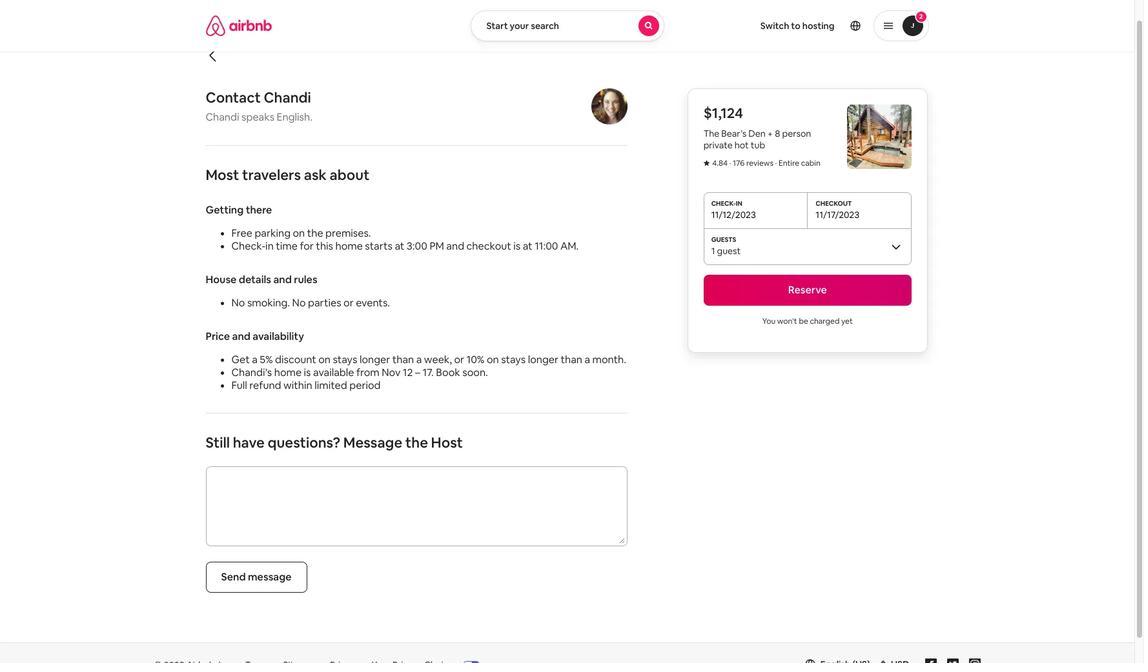 Task type: locate. For each thing, give the bounding box(es) containing it.
am.
[[560, 240, 579, 253]]

a left month.
[[585, 353, 590, 367]]

󰀄
[[704, 158, 710, 167]]

1 horizontal spatial at
[[523, 240, 533, 253]]

start your search
[[487, 20, 559, 32]]

your
[[510, 20, 529, 32]]

2 horizontal spatial and
[[446, 240, 464, 253]]

month.
[[593, 353, 626, 367]]

parking
[[255, 227, 291, 240]]

1 vertical spatial home
[[274, 366, 302, 380]]

a left 17.
[[416, 353, 422, 367]]

·
[[730, 158, 732, 169], [776, 158, 777, 169]]

about
[[330, 166, 370, 184]]

· left entire
[[776, 158, 777, 169]]

0 vertical spatial is
[[514, 240, 521, 253]]

questions?
[[268, 434, 340, 452]]

0 horizontal spatial is
[[304, 366, 311, 380]]

0 horizontal spatial than
[[392, 353, 414, 367]]

· left 176
[[730, 158, 732, 169]]

2
[[919, 12, 923, 21]]

bear's
[[722, 128, 747, 139]]

2 longer from the left
[[528, 353, 559, 367]]

1 horizontal spatial ·
[[776, 158, 777, 169]]

2 · from the left
[[776, 158, 777, 169]]

1 vertical spatial chandi
[[206, 110, 239, 124]]

or
[[344, 296, 354, 310], [454, 353, 464, 367]]

hot
[[735, 139, 749, 151]]

the left host
[[405, 434, 428, 452]]

and left rules
[[273, 273, 292, 287]]

1 horizontal spatial stays
[[501, 353, 526, 367]]

stays right 10%
[[501, 353, 526, 367]]

home
[[335, 240, 363, 253], [274, 366, 302, 380]]

is inside get a 5% discount on stays longer than a week, or 10% on stays longer than a month. chandi's home is available from nov 12 – 17. book soon. full refund within limited period
[[304, 366, 311, 380]]

on right 10%
[[487, 353, 499, 367]]

home right this
[[335, 240, 363, 253]]

on up "limited"
[[318, 353, 331, 367]]

1 horizontal spatial the
[[405, 434, 428, 452]]

stays up "limited"
[[333, 353, 357, 367]]

the inside free parking on the premises. check-in time for this home starts at 3:00 pm and checkout is at 11:00 am.
[[307, 227, 323, 240]]

0 horizontal spatial home
[[274, 366, 302, 380]]

home inside get a 5% discount on stays longer than a week, or 10% on stays longer than a month. chandi's home is available from nov 12 – 17. book soon. full refund within limited period
[[274, 366, 302, 380]]

1 vertical spatial is
[[304, 366, 311, 380]]

0 vertical spatial chandi
[[264, 88, 311, 107]]

1 a from the left
[[252, 353, 258, 367]]

on
[[293, 227, 305, 240], [318, 353, 331, 367], [487, 353, 499, 367]]

is right checkout
[[514, 240, 521, 253]]

than left month.
[[561, 353, 582, 367]]

or right parties
[[344, 296, 354, 310]]

refund
[[249, 379, 281, 393]]

speaks
[[242, 110, 274, 124]]

private
[[704, 139, 733, 151]]

11/12/2023
[[712, 209, 756, 221]]

getting there
[[206, 203, 272, 217]]

and
[[446, 240, 464, 253], [273, 273, 292, 287], [232, 330, 250, 344]]

events.
[[356, 296, 390, 310]]

no down the details
[[231, 296, 245, 310]]

0 horizontal spatial at
[[395, 240, 404, 253]]

1 at from the left
[[395, 240, 404, 253]]

is
[[514, 240, 521, 253], [304, 366, 311, 380]]

a
[[252, 353, 258, 367], [416, 353, 422, 367], [585, 353, 590, 367]]

entire
[[779, 158, 800, 169]]

0 vertical spatial or
[[344, 296, 354, 310]]

no
[[231, 296, 245, 310], [292, 296, 306, 310]]

cabin
[[802, 158, 821, 169]]

0 horizontal spatial ·
[[730, 158, 732, 169]]

17.
[[423, 366, 434, 380]]

0 horizontal spatial on
[[293, 227, 305, 240]]

1 horizontal spatial and
[[273, 273, 292, 287]]

or left 10%
[[454, 353, 464, 367]]

1 horizontal spatial a
[[416, 353, 422, 367]]

the
[[307, 227, 323, 240], [405, 434, 428, 452]]

get a 5% discount on stays longer than a week, or 10% on stays longer than a month. chandi's home is available from nov 12 – 17. book soon. full refund within limited period
[[231, 353, 626, 393]]

chandi
[[264, 88, 311, 107], [206, 110, 239, 124]]

free
[[231, 227, 252, 240]]

0 horizontal spatial the
[[307, 227, 323, 240]]

0 horizontal spatial stays
[[333, 353, 357, 367]]

0 vertical spatial the
[[307, 227, 323, 240]]

2 a from the left
[[416, 353, 422, 367]]

0 horizontal spatial longer
[[360, 353, 390, 367]]

2 stays from the left
[[501, 353, 526, 367]]

4.84
[[713, 158, 728, 169]]

0 horizontal spatial no
[[231, 296, 245, 310]]

no down rules
[[292, 296, 306, 310]]

on right parking
[[293, 227, 305, 240]]

send
[[221, 571, 246, 584]]

1 horizontal spatial or
[[454, 353, 464, 367]]

learn more about the host, chandi. image
[[591, 88, 628, 125], [591, 88, 628, 125]]

1 than from the left
[[392, 353, 414, 367]]

1 vertical spatial or
[[454, 353, 464, 367]]

limited
[[315, 379, 347, 393]]

chandi down contact
[[206, 110, 239, 124]]

$1,124
[[704, 104, 744, 122]]

is left available
[[304, 366, 311, 380]]

1 horizontal spatial is
[[514, 240, 521, 253]]

3 a from the left
[[585, 353, 590, 367]]

2 vertical spatial and
[[232, 330, 250, 344]]

smoking.
[[247, 296, 290, 310]]

1 guest button
[[704, 229, 912, 265]]

the right time
[[307, 227, 323, 240]]

1 vertical spatial and
[[273, 273, 292, 287]]

on inside free parking on the premises. check-in time for this home starts at 3:00 pm and checkout is at 11:00 am.
[[293, 227, 305, 240]]

1 vertical spatial the
[[405, 434, 428, 452]]

and up get
[[232, 330, 250, 344]]

than left –
[[392, 353, 414, 367]]

longer
[[360, 353, 390, 367], [528, 353, 559, 367]]

message
[[343, 434, 402, 452]]

check-
[[231, 240, 265, 253]]

chandi up english.
[[264, 88, 311, 107]]

time
[[276, 240, 298, 253]]

stays
[[333, 353, 357, 367], [501, 353, 526, 367]]

5%
[[260, 353, 273, 367]]

at left "11:00"
[[523, 240, 533, 253]]

–
[[415, 366, 420, 380]]

a left 5%
[[252, 353, 258, 367]]

this
[[316, 240, 333, 253]]

0 horizontal spatial a
[[252, 353, 258, 367]]

2 horizontal spatial a
[[585, 353, 590, 367]]

1 horizontal spatial home
[[335, 240, 363, 253]]

start
[[487, 20, 508, 32]]

0 vertical spatial home
[[335, 240, 363, 253]]

availability
[[253, 330, 304, 344]]

in
[[265, 240, 274, 253]]

than
[[392, 353, 414, 367], [561, 353, 582, 367]]

0 vertical spatial and
[[446, 240, 464, 253]]

profile element
[[680, 0, 929, 52]]

1 horizontal spatial than
[[561, 353, 582, 367]]

still have questions? message the host
[[206, 434, 463, 452]]

1 horizontal spatial no
[[292, 296, 306, 310]]

2 no from the left
[[292, 296, 306, 310]]

at left 3:00
[[395, 240, 404, 253]]

home inside free parking on the premises. check-in time for this home starts at 3:00 pm and checkout is at 11:00 am.
[[335, 240, 363, 253]]

home right 5%
[[274, 366, 302, 380]]

period
[[349, 379, 381, 393]]

at
[[395, 240, 404, 253], [523, 240, 533, 253]]

1 horizontal spatial longer
[[528, 353, 559, 367]]

and inside free parking on the premises. check-in time for this home starts at 3:00 pm and checkout is at 11:00 am.
[[446, 240, 464, 253]]

1 no from the left
[[231, 296, 245, 310]]

and right pm
[[446, 240, 464, 253]]



Task type: vqa. For each thing, say whether or not it's contained in the screenshot.
limited
yes



Task type: describe. For each thing, give the bounding box(es) containing it.
yet
[[842, 316, 853, 327]]

hosting
[[802, 20, 835, 32]]

start your search button
[[470, 10, 664, 41]]

guest
[[717, 245, 741, 257]]

most
[[206, 166, 239, 184]]

11:00
[[535, 240, 558, 253]]

navigate to facebook image
[[925, 659, 937, 664]]

still
[[206, 434, 230, 452]]

navigate to instagram image
[[969, 659, 981, 664]]

message
[[248, 571, 292, 584]]

person
[[783, 128, 812, 139]]

3:00
[[407, 240, 427, 253]]

rules
[[294, 273, 317, 287]]

󰀄 4.84 · 176 reviews · entire cabin
[[704, 158, 821, 169]]

2 horizontal spatial on
[[487, 353, 499, 367]]

1 horizontal spatial chandi
[[264, 88, 311, 107]]

have
[[233, 434, 265, 452]]

$1,124 the bear's den + 8 person private hot tub
[[704, 104, 812, 151]]

most travelers ask about
[[206, 166, 370, 184]]

nov
[[382, 366, 401, 380]]

reserve
[[789, 283, 827, 297]]

0 horizontal spatial or
[[344, 296, 354, 310]]

price
[[206, 330, 230, 344]]

discount
[[275, 353, 316, 367]]

be
[[799, 316, 809, 327]]

1 longer from the left
[[360, 353, 390, 367]]

for
[[300, 240, 314, 253]]

10%
[[467, 353, 485, 367]]

switch to hosting
[[761, 20, 835, 32]]

1 horizontal spatial on
[[318, 353, 331, 367]]

won't
[[778, 316, 798, 327]]

full
[[231, 379, 247, 393]]

is inside free parking on the premises. check-in time for this home starts at 3:00 pm and checkout is at 11:00 am.
[[514, 240, 521, 253]]

navigate to twitter image
[[947, 659, 959, 664]]

11/17/2023
[[816, 209, 860, 221]]

switch to hosting link
[[753, 12, 842, 39]]

the
[[704, 128, 720, 139]]

from
[[356, 366, 380, 380]]

ask
[[304, 166, 327, 184]]

checkout
[[467, 240, 511, 253]]

2 at from the left
[[523, 240, 533, 253]]

travelers
[[242, 166, 301, 184]]

0 horizontal spatial and
[[232, 330, 250, 344]]

free parking on the premises. check-in time for this home starts at 3:00 pm and checkout is at 11:00 am.
[[231, 227, 579, 253]]

week,
[[424, 353, 452, 367]]

switch
[[761, 20, 789, 32]]

within
[[283, 379, 312, 393]]

contact
[[206, 88, 261, 107]]

there
[[246, 203, 272, 217]]

you won't be charged yet
[[763, 316, 853, 327]]

Message the host text field
[[208, 469, 625, 544]]

send message button
[[206, 562, 307, 593]]

reviews
[[747, 158, 774, 169]]

starts
[[365, 240, 393, 253]]

you
[[763, 316, 776, 327]]

price and availability
[[206, 330, 304, 344]]

get
[[231, 353, 250, 367]]

8
[[775, 128, 781, 139]]

host
[[431, 434, 463, 452]]

charged
[[810, 316, 840, 327]]

or inside get a 5% discount on stays longer than a week, or 10% on stays longer than a month. chandi's home is available from nov 12 – 17. book soon. full refund within limited period
[[454, 353, 464, 367]]

no smoking. no parties or events.
[[231, 296, 390, 310]]

176
[[733, 158, 745, 169]]

english.
[[277, 110, 312, 124]]

soon.
[[462, 366, 488, 380]]

+
[[768, 128, 773, 139]]

2 button
[[873, 10, 929, 41]]

Start your search search field
[[470, 10, 664, 41]]

den
[[749, 128, 766, 139]]

pm
[[430, 240, 444, 253]]

reserve button
[[704, 275, 912, 306]]

contact chandi chandi speaks english.
[[206, 88, 312, 124]]

2 than from the left
[[561, 353, 582, 367]]

book
[[436, 366, 460, 380]]

premises.
[[326, 227, 371, 240]]

1 guest
[[712, 245, 741, 257]]

parties
[[308, 296, 341, 310]]

0 horizontal spatial chandi
[[206, 110, 239, 124]]

1
[[712, 245, 715, 257]]

house details and rules
[[206, 273, 317, 287]]

1 · from the left
[[730, 158, 732, 169]]

details
[[239, 273, 271, 287]]

send message
[[221, 571, 292, 584]]

getting
[[206, 203, 244, 217]]

chandi's
[[231, 366, 272, 380]]

1 stays from the left
[[333, 353, 357, 367]]

available
[[313, 366, 354, 380]]

to
[[791, 20, 801, 32]]

tub
[[751, 139, 766, 151]]



